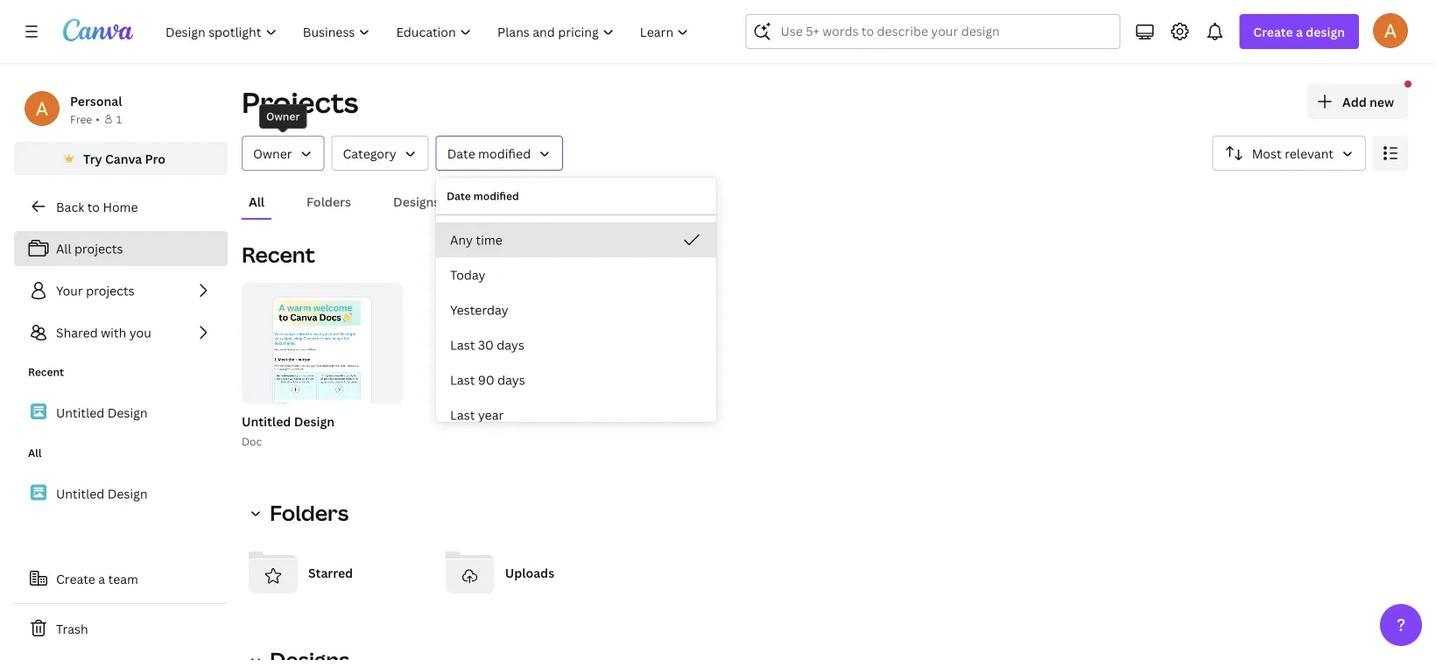 Task type: locate. For each thing, give the bounding box(es) containing it.
last left the 30
[[450, 337, 475, 354]]

2 vertical spatial last
[[450, 407, 475, 424]]

pro
[[145, 150, 166, 167]]

date
[[447, 145, 475, 162], [447, 189, 471, 203]]

last inside "option"
[[450, 407, 475, 424]]

create left the design
[[1254, 23, 1294, 40]]

owner up the owner button
[[266, 109, 300, 124]]

year
[[478, 407, 504, 424]]

0 vertical spatial projects
[[74, 241, 123, 257]]

all for all projects
[[56, 241, 71, 257]]

personal
[[70, 92, 122, 109]]

all projects
[[56, 241, 123, 257]]

free
[[70, 112, 92, 126]]

0 vertical spatial modified
[[478, 145, 531, 162]]

folders down category
[[307, 193, 351, 210]]

projects
[[242, 83, 359, 121]]

0 vertical spatial create
[[1254, 23, 1294, 40]]

last left 90
[[450, 372, 475, 389]]

3 last from the top
[[450, 407, 475, 424]]

2 vertical spatial all
[[28, 446, 42, 460]]

•
[[96, 112, 100, 126]]

0 vertical spatial days
[[497, 337, 525, 354]]

untitled
[[56, 405, 105, 421], [242, 413, 291, 430], [56, 486, 105, 502]]

2 untitled design from the top
[[56, 486, 148, 502]]

Date modified button
[[436, 136, 563, 171]]

1 vertical spatial a
[[98, 571, 105, 587]]

recent down all button
[[242, 241, 315, 269]]

recent down 'shared'
[[28, 365, 64, 379]]

date right designs on the top left of page
[[447, 189, 471, 203]]

0 vertical spatial untitled design
[[56, 405, 148, 421]]

2 last from the top
[[450, 372, 475, 389]]

owner
[[266, 109, 300, 124], [253, 145, 292, 162]]

days for last 30 days
[[497, 337, 525, 354]]

1 untitled design from the top
[[56, 405, 148, 421]]

a inside create a team button
[[98, 571, 105, 587]]

untitled design link
[[14, 394, 228, 432], [14, 475, 228, 513]]

top level navigation element
[[154, 14, 704, 49]]

team
[[108, 571, 138, 587]]

None search field
[[746, 14, 1121, 49]]

your projects link
[[14, 273, 228, 308]]

create inside button
[[56, 571, 95, 587]]

designs
[[393, 193, 440, 210]]

untitled design down shared with you
[[56, 405, 148, 421]]

0 vertical spatial recent
[[242, 241, 315, 269]]

create a team button
[[14, 562, 228, 597]]

a left the design
[[1297, 23, 1304, 40]]

0 vertical spatial owner
[[266, 109, 300, 124]]

90
[[478, 372, 495, 389]]

0 vertical spatial last
[[450, 337, 475, 354]]

yesterday button
[[436, 293, 717, 328]]

1 horizontal spatial a
[[1297, 23, 1304, 40]]

last for last 30 days
[[450, 337, 475, 354]]

all
[[249, 193, 265, 210], [56, 241, 71, 257], [28, 446, 42, 460]]

0 vertical spatial date
[[447, 145, 475, 162]]

1 vertical spatial untitled design link
[[14, 475, 228, 513]]

today button
[[436, 258, 717, 293]]

untitled design
[[56, 405, 148, 421], [56, 486, 148, 502]]

1 vertical spatial last
[[450, 372, 475, 389]]

untitled inside 'untitled design doc'
[[242, 413, 291, 430]]

your
[[56, 283, 83, 299]]

all inside button
[[249, 193, 265, 210]]

last left year
[[450, 407, 475, 424]]

1 date from the top
[[447, 145, 475, 162]]

1 vertical spatial recent
[[28, 365, 64, 379]]

0 vertical spatial a
[[1297, 23, 1304, 40]]

modified
[[478, 145, 531, 162], [474, 189, 519, 203]]

days
[[497, 337, 525, 354], [498, 372, 525, 389]]

design
[[108, 405, 148, 421], [294, 413, 335, 430], [108, 486, 148, 502]]

0 vertical spatial folders
[[307, 193, 351, 210]]

1 vertical spatial all
[[56, 241, 71, 257]]

2 date from the top
[[447, 189, 471, 203]]

1 vertical spatial projects
[[86, 283, 135, 299]]

2 horizontal spatial all
[[249, 193, 265, 210]]

1 date modified from the top
[[447, 145, 531, 162]]

back to home
[[56, 198, 138, 215]]

date modified
[[447, 145, 531, 162], [447, 189, 519, 203]]

yesterday
[[450, 302, 509, 318]]

uploads
[[505, 565, 555, 581]]

all projects link
[[14, 231, 228, 266]]

1 vertical spatial folders
[[270, 499, 349, 527]]

date right category button
[[447, 145, 475, 162]]

canva
[[105, 150, 142, 167]]

1 vertical spatial date
[[447, 189, 471, 203]]

0 vertical spatial all
[[249, 193, 265, 210]]

any time button
[[436, 223, 717, 258]]

0 horizontal spatial a
[[98, 571, 105, 587]]

starred link
[[242, 541, 425, 605]]

most relevant
[[1253, 145, 1334, 162]]

owner up all button
[[253, 145, 292, 162]]

folders
[[307, 193, 351, 210], [270, 499, 349, 527]]

today option
[[436, 258, 717, 293]]

0 horizontal spatial create
[[56, 571, 95, 587]]

a for team
[[98, 571, 105, 587]]

days right the 30
[[497, 337, 525, 354]]

a
[[1297, 23, 1304, 40], [98, 571, 105, 587]]

1 vertical spatial owner
[[253, 145, 292, 162]]

trash link
[[14, 612, 228, 647]]

recent
[[242, 241, 315, 269], [28, 365, 64, 379]]

2 date modified from the top
[[447, 189, 519, 203]]

folders up starred
[[270, 499, 349, 527]]

designs button
[[386, 185, 447, 218]]

projects down back to home
[[74, 241, 123, 257]]

last 90 days button
[[436, 363, 717, 398]]

untitled design up create a team
[[56, 486, 148, 502]]

try
[[83, 150, 102, 167]]

folders button
[[300, 185, 358, 218]]

1 horizontal spatial all
[[56, 241, 71, 257]]

relevant
[[1285, 145, 1334, 162]]

list
[[14, 231, 228, 350]]

1 vertical spatial create
[[56, 571, 95, 587]]

new
[[1370, 93, 1395, 110]]

with
[[101, 325, 126, 341]]

1 horizontal spatial create
[[1254, 23, 1294, 40]]

1 vertical spatial untitled design
[[56, 486, 148, 502]]

create left team
[[56, 571, 95, 587]]

untitled up doc
[[242, 413, 291, 430]]

1 vertical spatial date modified
[[447, 189, 519, 203]]

try canva pro button
[[14, 142, 228, 175]]

untitled design link down shared with you link at left
[[14, 394, 228, 432]]

create
[[1254, 23, 1294, 40], [56, 571, 95, 587]]

days right 90
[[498, 372, 525, 389]]

free •
[[70, 112, 100, 126]]

yesterday option
[[436, 293, 717, 328]]

days for last 90 days
[[498, 372, 525, 389]]

trash
[[56, 621, 88, 637]]

last
[[450, 337, 475, 354], [450, 372, 475, 389], [450, 407, 475, 424]]

untitled design link up create a team button
[[14, 475, 228, 513]]

a inside the create a design 'dropdown button'
[[1297, 23, 1304, 40]]

to
[[87, 198, 100, 215]]

create inside 'dropdown button'
[[1254, 23, 1294, 40]]

your projects
[[56, 283, 135, 299]]

projects for all projects
[[74, 241, 123, 257]]

design inside 'untitled design doc'
[[294, 413, 335, 430]]

last 30 days option
[[436, 328, 717, 363]]

list box
[[436, 223, 717, 433]]

any time
[[450, 232, 503, 248]]

doc
[[242, 434, 262, 449]]

Category button
[[332, 136, 429, 171]]

0 horizontal spatial recent
[[28, 365, 64, 379]]

untitled down 'shared'
[[56, 405, 105, 421]]

a left team
[[98, 571, 105, 587]]

folders inside button
[[307, 193, 351, 210]]

untitled up create a team
[[56, 486, 105, 502]]

0 vertical spatial untitled design link
[[14, 394, 228, 432]]

1 vertical spatial days
[[498, 372, 525, 389]]

projects
[[74, 241, 123, 257], [86, 283, 135, 299]]

create for create a team
[[56, 571, 95, 587]]

today
[[450, 267, 486, 283]]

shared
[[56, 325, 98, 341]]

last year button
[[436, 398, 717, 433]]

design
[[1307, 23, 1346, 40]]

0 vertical spatial date modified
[[447, 145, 531, 162]]

back
[[56, 198, 84, 215]]

1 last from the top
[[450, 337, 475, 354]]

projects right your
[[86, 283, 135, 299]]



Task type: describe. For each thing, give the bounding box(es) containing it.
last for last year
[[450, 407, 475, 424]]

date inside button
[[447, 145, 475, 162]]

any
[[450, 232, 473, 248]]

Search search field
[[781, 15, 1086, 48]]

last 30 days button
[[436, 328, 717, 363]]

create for create a design
[[1254, 23, 1294, 40]]

a for design
[[1297, 23, 1304, 40]]

1 vertical spatial modified
[[474, 189, 519, 203]]

create a team
[[56, 571, 138, 587]]

add new
[[1343, 93, 1395, 110]]

last year option
[[436, 398, 717, 433]]

shared with you link
[[14, 315, 228, 350]]

30
[[478, 337, 494, 354]]

last 90 days option
[[436, 363, 717, 398]]

apple lee image
[[1374, 13, 1409, 48]]

last 30 days
[[450, 337, 525, 354]]

time
[[476, 232, 503, 248]]

folders button
[[242, 496, 359, 531]]

try canva pro
[[83, 150, 166, 167]]

all for all button
[[249, 193, 265, 210]]

create a design
[[1254, 23, 1346, 40]]

any time option
[[436, 223, 717, 258]]

owner inside button
[[253, 145, 292, 162]]

last year
[[450, 407, 504, 424]]

modified inside button
[[478, 145, 531, 162]]

back to home link
[[14, 189, 228, 224]]

Owner button
[[242, 136, 325, 171]]

1 untitled design link from the top
[[14, 394, 228, 432]]

last for last 90 days
[[450, 372, 475, 389]]

starred
[[308, 565, 353, 581]]

add
[[1343, 93, 1367, 110]]

list containing all projects
[[14, 231, 228, 350]]

2 untitled design link from the top
[[14, 475, 228, 513]]

shared with you
[[56, 325, 151, 341]]

0 horizontal spatial all
[[28, 446, 42, 460]]

projects for your projects
[[86, 283, 135, 299]]

folders inside dropdown button
[[270, 499, 349, 527]]

untitled design button
[[242, 411, 335, 433]]

add new button
[[1308, 84, 1409, 119]]

category
[[343, 145, 397, 162]]

you
[[129, 325, 151, 341]]

last 90 days
[[450, 372, 525, 389]]

1 horizontal spatial recent
[[242, 241, 315, 269]]

Sort by button
[[1213, 136, 1367, 171]]

home
[[103, 198, 138, 215]]

most
[[1253, 145, 1282, 162]]

date modified inside date modified button
[[447, 145, 531, 162]]

create a design button
[[1240, 14, 1360, 49]]

1
[[116, 112, 122, 126]]

list box containing any time
[[436, 223, 717, 433]]

uploads link
[[439, 541, 621, 605]]

all button
[[242, 185, 272, 218]]

untitled design doc
[[242, 413, 335, 449]]



Task type: vqa. For each thing, say whether or not it's contained in the screenshot.
Apple Lee image
yes



